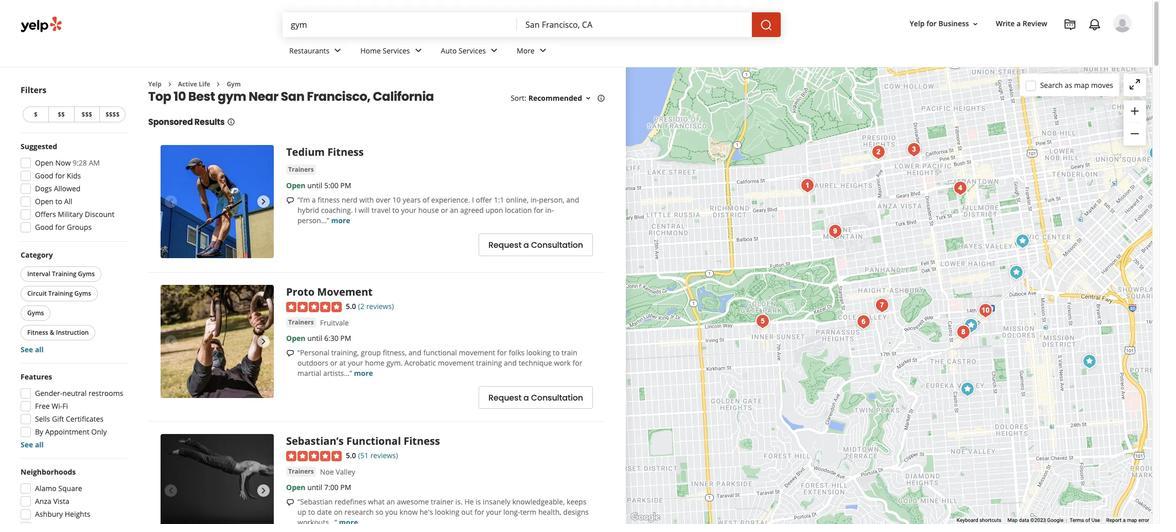 Task type: vqa. For each thing, say whether or not it's contained in the screenshot.
16 speech v2 image to the top
yes



Task type: locate. For each thing, give the bounding box(es) containing it.
slideshow element
[[161, 145, 274, 259], [161, 285, 274, 399], [161, 435, 274, 525]]

1 vertical spatial trainers link
[[286, 318, 316, 328]]

keyboard shortcuts
[[957, 518, 1002, 524]]

1 see all from the top
[[21, 345, 44, 355]]

live fit gym - cole valley image
[[853, 312, 874, 333]]

to
[[55, 197, 62, 206], [392, 206, 399, 215], [553, 348, 560, 358], [308, 508, 315, 517]]

$$ button
[[48, 107, 74, 123]]

a right "i'm
[[312, 195, 316, 205]]

1 horizontal spatial map
[[1127, 518, 1138, 524]]

0 horizontal spatial more
[[331, 216, 350, 226]]

see all button for category
[[21, 345, 44, 355]]

1 horizontal spatial yelp
[[910, 19, 925, 29]]

a down location
[[524, 239, 529, 251]]

3 pm from the top
[[341, 483, 351, 493]]

in- right online, on the left top of page
[[531, 195, 539, 205]]

request a consultation button down location
[[479, 234, 593, 257]]

services right the home
[[383, 46, 410, 55]]

2 16 chevron right v2 image from the left
[[214, 80, 223, 88]]

2 request a consultation from the top
[[489, 392, 583, 404]]

trainers for proto
[[288, 318, 314, 327]]

functional
[[423, 348, 457, 358]]

for inside "sebastian redefines what an awesome trainer is. he is insanely knowledgeable, keeps up to date on research so you know he's looking out for your long-term health, designs workouts…"
[[475, 508, 484, 517]]

fitness right 'functional'
[[404, 435, 440, 449]]

24 chevron down v2 image for restaurants
[[332, 44, 344, 57]]

3 slideshow element from the top
[[161, 435, 274, 525]]

live fit gym - hayes valley image
[[1013, 231, 1033, 252]]

slideshow element for proto
[[161, 285, 274, 399]]

0 horizontal spatial or
[[330, 358, 338, 368]]

1 vertical spatial looking
[[435, 508, 460, 517]]

home
[[361, 46, 381, 55]]

an down experience. at the top left of the page
[[450, 206, 459, 215]]

1 vertical spatial see all button
[[21, 440, 44, 450]]

search image
[[761, 19, 773, 31]]

1 good from the top
[[35, 171, 53, 181]]

fitness inside button
[[27, 329, 48, 337]]

home services
[[361, 46, 410, 55]]

Find text field
[[291, 19, 509, 30]]

1 vertical spatial yelp
[[148, 80, 162, 89]]

16 chevron right v2 image right the life
[[214, 80, 223, 88]]

16 chevron down v2 image right business
[[972, 20, 980, 28]]

review
[[1023, 19, 1048, 29]]

open for proto
[[286, 334, 306, 343]]

next image
[[257, 196, 270, 208], [257, 485, 270, 497]]

2 vertical spatial pm
[[341, 483, 351, 493]]

3 trainers button from the top
[[286, 467, 316, 477]]

more link down coaching.
[[331, 216, 350, 226]]

a down technique at the left bottom
[[524, 392, 529, 404]]

1 vertical spatial 5 star rating image
[[286, 451, 342, 462]]

gyms up circuit training gyms
[[78, 270, 95, 279]]

5.0
[[346, 302, 356, 312], [346, 451, 356, 461]]

1 request from the top
[[489, 239, 522, 251]]

heights
[[65, 510, 90, 520]]

see up neighborhoods
[[21, 440, 33, 450]]

1 5 star rating image from the top
[[286, 302, 342, 313]]

16 info v2 image
[[597, 94, 606, 103], [227, 118, 235, 126]]

2 vertical spatial previous image
[[165, 485, 177, 497]]

more link for fitness
[[331, 216, 350, 226]]

next image for tedium
[[257, 196, 270, 208]]

pm for functional
[[341, 483, 351, 493]]

2 24 chevron down v2 image from the left
[[412, 44, 425, 57]]

yelp inside button
[[910, 19, 925, 29]]

active life link
[[178, 80, 210, 89]]

1 slideshow element from the top
[[161, 145, 274, 259]]

features
[[21, 372, 52, 382]]

trainers for sebastian's
[[288, 467, 314, 476]]

1 vertical spatial request a consultation
[[489, 392, 583, 404]]

projects image
[[1064, 19, 1077, 31]]

valley
[[336, 467, 355, 477]]

until up "personal
[[307, 334, 323, 343]]

training inside 'button'
[[52, 270, 76, 279]]

fitness,
[[383, 348, 407, 358]]

1 horizontal spatial 24 chevron down v2 image
[[412, 44, 425, 57]]

0 horizontal spatial looking
[[435, 508, 460, 517]]

1 vertical spatial your
[[348, 358, 363, 368]]

0 horizontal spatial map
[[1075, 80, 1090, 90]]

previous image
[[165, 196, 177, 208], [165, 336, 177, 348], [165, 485, 177, 497]]

2 trainers link from the top
[[286, 318, 316, 328]]

to right up
[[308, 508, 315, 517]]

©2023
[[1031, 518, 1046, 524]]

1 vertical spatial all
[[35, 440, 44, 450]]

2 horizontal spatial and
[[567, 195, 579, 205]]

0 vertical spatial until
[[307, 181, 323, 191]]

1 vertical spatial previous image
[[165, 336, 177, 348]]

or inside the "i'm a fitness nerd with over 10 years of experience. i offer 1:1 online, in-person, and hybrid coaching. i will travel to your house or an agreed upon location for in- person…"
[[441, 206, 448, 215]]

2 vertical spatial trainers
[[288, 467, 314, 476]]

16 chevron down v2 image right recommended
[[584, 94, 593, 103]]

5.0 for functional
[[346, 451, 356, 461]]

0 vertical spatial in-
[[531, 195, 539, 205]]

request a consultation button down technique at the left bottom
[[479, 387, 593, 409]]

3 trainers link from the top
[[286, 467, 316, 477]]

a right write at right top
[[1017, 19, 1021, 29]]

to inside the "i'm a fitness nerd with over 10 years of experience. i offer 1:1 online, in-person, and hybrid coaching. i will travel to your house or an agreed upon location for in- person…"
[[392, 206, 399, 215]]

1 vertical spatial training
[[48, 289, 73, 298]]

open until 7:00 pm
[[286, 483, 351, 493]]

2 slideshow element from the top
[[161, 285, 274, 399]]

map for error
[[1127, 518, 1138, 524]]

or left at
[[330, 358, 338, 368]]

open up 16 speech v2 image
[[286, 181, 306, 191]]

1 24 chevron down v2 image from the left
[[332, 44, 344, 57]]

2 request a consultation button from the top
[[479, 387, 593, 409]]

1 request a consultation from the top
[[489, 239, 583, 251]]

1 vertical spatial trainers
[[288, 318, 314, 327]]

your right at
[[348, 358, 363, 368]]

keyboard
[[957, 518, 979, 524]]

for down person,
[[534, 206, 544, 215]]

free wi-fi
[[35, 402, 68, 411]]

24 chevron down v2 image inside auto services link
[[488, 44, 501, 57]]

for down train
[[573, 358, 583, 368]]

16 speech v2 image left "personal
[[286, 350, 295, 358]]

bodyvolve image
[[1079, 352, 1100, 372]]

see all down by
[[21, 440, 44, 450]]

gyms inside 'button'
[[78, 270, 95, 279]]

10
[[174, 88, 186, 105], [393, 195, 401, 205]]

0 vertical spatial see all
[[21, 345, 44, 355]]

suggested
[[21, 142, 57, 151]]

1 vertical spatial request a consultation button
[[479, 387, 593, 409]]

2 all from the top
[[35, 440, 44, 450]]

all for features
[[35, 440, 44, 450]]

in- down person,
[[546, 206, 554, 215]]

16 chevron right v2 image
[[166, 80, 174, 88], [214, 80, 223, 88]]

pm right 5:00
[[341, 181, 351, 191]]

none field near
[[526, 19, 744, 30]]

to right travel
[[392, 206, 399, 215]]

report
[[1107, 518, 1122, 524]]

16 speech v2 image left "sebastian
[[286, 499, 295, 507]]

0 vertical spatial yelp
[[910, 19, 925, 29]]

0 horizontal spatial i
[[355, 206, 357, 215]]

for inside button
[[927, 19, 937, 29]]

0 horizontal spatial yelp
[[148, 80, 162, 89]]

0 vertical spatial 16 info v2 image
[[597, 94, 606, 103]]

1 horizontal spatial looking
[[527, 348, 551, 358]]

see up features
[[21, 345, 33, 355]]

1 vertical spatial more link
[[354, 369, 373, 378]]

training
[[52, 270, 76, 279], [48, 289, 73, 298]]

1 all from the top
[[35, 345, 44, 355]]

interval
[[27, 270, 50, 279]]

train with ty image
[[1146, 143, 1161, 164]]

"personal
[[298, 348, 330, 358]]

tyler b. image
[[1114, 14, 1132, 32]]

a
[[1017, 19, 1021, 29], [312, 195, 316, 205], [524, 239, 529, 251], [524, 392, 529, 404], [1123, 518, 1126, 524]]

ashbury heights
[[35, 510, 90, 520]]

restaurants link
[[281, 37, 352, 67]]

reviews) for movement
[[366, 302, 394, 312]]

services for auto services
[[459, 46, 486, 55]]

5.0 link left (51
[[346, 450, 356, 461]]

movement
[[459, 348, 495, 358], [438, 358, 474, 368]]

reviews) for functional
[[371, 451, 398, 461]]

next image for sebastian's
[[257, 485, 270, 497]]

0 vertical spatial 16 speech v2 image
[[286, 350, 295, 358]]

and down folks
[[504, 358, 517, 368]]

request a consultation for tedium fitness
[[489, 239, 583, 251]]

1 vertical spatial map
[[1127, 518, 1138, 524]]

free
[[35, 402, 50, 411]]

by appointment only
[[35, 427, 107, 437]]

2 pm from the top
[[341, 334, 351, 343]]

2 vertical spatial and
[[504, 358, 517, 368]]

0 horizontal spatial more link
[[331, 216, 350, 226]]

0 vertical spatial 10
[[174, 88, 186, 105]]

2 see all from the top
[[21, 440, 44, 450]]

0 horizontal spatial services
[[383, 46, 410, 55]]

2 until from the top
[[307, 334, 323, 343]]

movement up training
[[459, 348, 495, 358]]

0 vertical spatial training
[[52, 270, 76, 279]]

date
[[317, 508, 332, 517]]

1 horizontal spatial an
[[450, 206, 459, 215]]

or down experience. at the top left of the page
[[441, 206, 448, 215]]

1 vertical spatial fitness
[[27, 329, 48, 337]]

1 vertical spatial next image
[[257, 485, 270, 497]]

0 vertical spatial 5.0 link
[[346, 301, 356, 312]]

1 vertical spatial 10
[[393, 195, 401, 205]]

1 horizontal spatial 16 chevron right v2 image
[[214, 80, 223, 88]]

see all for category
[[21, 345, 44, 355]]

request a consultation for proto movement
[[489, 392, 583, 404]]

i
[[472, 195, 474, 205], [355, 206, 357, 215]]

gyms inside button
[[74, 289, 91, 298]]

to left the all
[[55, 197, 62, 206]]

None search field
[[283, 12, 783, 37]]

for down 'is'
[[475, 508, 484, 517]]

0 vertical spatial your
[[401, 206, 417, 215]]

10 right over
[[393, 195, 401, 205]]

filters
[[21, 84, 46, 96]]

0 horizontal spatial your
[[348, 358, 363, 368]]

a right report
[[1123, 518, 1126, 524]]

2 see from the top
[[21, 440, 33, 450]]

2 request from the top
[[489, 392, 522, 404]]

16 speech v2 image
[[286, 350, 295, 358], [286, 499, 295, 507]]

5.0 link left (2
[[346, 301, 356, 312]]

10 right top
[[174, 88, 186, 105]]

more link down the home
[[354, 369, 373, 378]]

1 vertical spatial see all
[[21, 440, 44, 450]]

none field find
[[291, 19, 509, 30]]

0 vertical spatial request a consultation
[[489, 239, 583, 251]]

good for kids
[[35, 171, 81, 181]]

all for category
[[35, 345, 44, 355]]

1 none field from the left
[[291, 19, 509, 30]]

2 services from the left
[[459, 46, 486, 55]]

(51
[[358, 451, 369, 461]]

1 5.0 link from the top
[[346, 301, 356, 312]]

map for moves
[[1075, 80, 1090, 90]]

appointment
[[45, 427, 89, 437]]

1 trainers link from the top
[[286, 165, 316, 175]]

24 chevron down v2 image inside the restaurants link
[[332, 44, 344, 57]]

is.
[[456, 497, 463, 507]]

looking inside "personal training, group fitness, and functional movement for folks looking to train outdoors or at your home gym. acrobatic movement training and technique work for martial artists…"
[[527, 348, 551, 358]]

write a review
[[996, 19, 1048, 29]]

for left business
[[927, 19, 937, 29]]

2 trainers button from the top
[[286, 318, 316, 328]]

2 next image from the top
[[257, 485, 270, 497]]

1 vertical spatial reviews)
[[371, 451, 398, 461]]

sunset gym image
[[753, 312, 773, 332]]

consultation for proto movement
[[531, 392, 583, 404]]

gyms down "circuit"
[[27, 309, 44, 318]]

0 horizontal spatial 24 chevron down v2 image
[[332, 44, 344, 57]]

open up "personal
[[286, 334, 306, 343]]

1 vertical spatial an
[[387, 497, 395, 507]]

1 16 speech v2 image from the top
[[286, 350, 295, 358]]

i up agreed
[[472, 195, 474, 205]]

of up house
[[423, 195, 430, 205]]

2 consultation from the top
[[531, 392, 583, 404]]

0 horizontal spatial none field
[[291, 19, 509, 30]]

yelp for business button
[[906, 15, 984, 33]]

map left error on the bottom right of the page
[[1127, 518, 1138, 524]]

16 chevron right v2 image for active life
[[166, 80, 174, 88]]

group containing neighborhoods
[[18, 468, 128, 525]]

all down fitness & instruction button
[[35, 345, 44, 355]]

1 horizontal spatial or
[[441, 206, 448, 215]]

dogs allowed
[[35, 184, 81, 194]]

"sebastian
[[298, 497, 333, 507]]

see for features
[[21, 440, 33, 450]]

out
[[462, 508, 473, 517]]

2 see all button from the top
[[21, 440, 44, 450]]

2 horizontal spatial your
[[486, 508, 502, 517]]

24 chevron down v2 image right 'auto services' at the left of the page
[[488, 44, 501, 57]]

1 vertical spatial 5.0 link
[[346, 450, 356, 461]]

1 horizontal spatial services
[[459, 46, 486, 55]]

gym link
[[227, 80, 241, 89]]

1 consultation from the top
[[531, 239, 583, 251]]

16 speech v2 image for sebastian's
[[286, 499, 295, 507]]

5.0 left (51
[[346, 451, 356, 461]]

noe
[[320, 467, 334, 477]]

trainers up open until 7:00 pm
[[288, 467, 314, 476]]

3 24 chevron down v2 image from the left
[[488, 44, 501, 57]]

2 16 speech v2 image from the top
[[286, 499, 295, 507]]

movement down functional
[[438, 358, 474, 368]]

24 chevron down v2 image inside home services link
[[412, 44, 425, 57]]

16 chevron down v2 image
[[972, 20, 980, 28], [584, 94, 593, 103]]

now
[[55, 158, 71, 168]]

1 horizontal spatial none field
[[526, 19, 744, 30]]

open now 9:28 am
[[35, 158, 100, 168]]

yelp left the active
[[148, 80, 162, 89]]

consultation down person,
[[531, 239, 583, 251]]

1 horizontal spatial 10
[[393, 195, 401, 205]]

training,
[[331, 348, 359, 358]]

more link
[[509, 37, 557, 67]]

previous image for proto movement
[[165, 336, 177, 348]]

0 vertical spatial 5 star rating image
[[286, 302, 342, 313]]

your inside "sebastian redefines what an awesome trainer is. he is insanely knowledgeable, keeps up to date on research so you know he's looking out for your long-term health, designs workouts…"
[[486, 508, 502, 517]]

yelp for business
[[910, 19, 970, 29]]

i left will
[[355, 206, 357, 215]]

1 request a consultation button from the top
[[479, 234, 593, 257]]

1 horizontal spatial more link
[[354, 369, 373, 378]]

training up circuit training gyms
[[52, 270, 76, 279]]

1 vertical spatial 16 info v2 image
[[227, 118, 235, 126]]

consultation for tedium fitness
[[531, 239, 583, 251]]

your down insanely
[[486, 508, 502, 517]]

group
[[361, 348, 381, 358]]

best
[[188, 88, 215, 105]]

None field
[[291, 19, 509, 30], [526, 19, 744, 30]]

24 chevron down v2 image left auto
[[412, 44, 425, 57]]

interval training gyms button
[[21, 267, 101, 282]]

use
[[1092, 518, 1101, 524]]

24 chevron down v2 image right restaurants
[[332, 44, 344, 57]]

5 star rating image for sebastian's
[[286, 451, 342, 462]]

1 pm from the top
[[341, 181, 351, 191]]

until left 5:00
[[307, 181, 323, 191]]

movement
[[317, 285, 373, 299]]

to up work
[[553, 348, 560, 358]]

3 previous image from the top
[[165, 485, 177, 497]]

home
[[365, 358, 385, 368]]

map right the as
[[1075, 80, 1090, 90]]

see all button up features
[[21, 345, 44, 355]]

1 services from the left
[[383, 46, 410, 55]]

looking up technique at the left bottom
[[527, 348, 551, 358]]

a for request a consultation button for proto movement
[[524, 392, 529, 404]]

1 vertical spatial gyms
[[74, 289, 91, 298]]

trainers link down tedium
[[286, 165, 316, 175]]

1 see all button from the top
[[21, 345, 44, 355]]

2 trainers from the top
[[288, 318, 314, 327]]

16 chevron down v2 image inside yelp for business button
[[972, 20, 980, 28]]

of
[[423, 195, 430, 205], [1086, 518, 1091, 524]]

of left use
[[1086, 518, 1091, 524]]

24 chevron down v2 image
[[332, 44, 344, 57], [412, 44, 425, 57], [488, 44, 501, 57]]

yelp left business
[[910, 19, 925, 29]]

good for good for kids
[[35, 171, 53, 181]]

tedium fitness image
[[161, 145, 274, 259]]

0 horizontal spatial and
[[409, 348, 422, 358]]

fitness left &
[[27, 329, 48, 337]]

0 vertical spatial trainers link
[[286, 165, 316, 175]]

0 vertical spatial trainers button
[[286, 165, 316, 175]]

1 horizontal spatial of
[[1086, 518, 1091, 524]]

for left folks
[[497, 348, 507, 358]]

recommended
[[529, 93, 582, 103]]

2 none field from the left
[[526, 19, 744, 30]]

more link for movement
[[354, 369, 373, 378]]

trainers link up open until 6:30 pm
[[286, 318, 316, 328]]

search as map moves
[[1041, 80, 1114, 90]]

request a consultation down technique at the left bottom
[[489, 392, 583, 404]]

training inside button
[[48, 289, 73, 298]]

3 trainers from the top
[[288, 467, 314, 476]]

2 5 star rating image from the top
[[286, 451, 342, 462]]

slideshow element for tedium
[[161, 145, 274, 259]]

5 star rating image down sebastian's
[[286, 451, 342, 462]]

a for write a review link
[[1017, 19, 1021, 29]]

request down upon
[[489, 239, 522, 251]]

online,
[[506, 195, 529, 205]]

trainers button up open until 7:00 pm
[[286, 467, 316, 477]]

reviews) right (2
[[366, 302, 394, 312]]

Near text field
[[526, 19, 744, 30]]

more down coaching.
[[331, 216, 350, 226]]

2 vertical spatial fitness
[[404, 435, 440, 449]]

5.0 link for functional
[[346, 450, 356, 461]]

nerd
[[342, 195, 358, 205]]

24 chevron down v2 image
[[537, 44, 549, 57]]

group
[[1124, 100, 1147, 146], [18, 142, 128, 236], [19, 250, 128, 355], [18, 372, 128, 451], [18, 468, 128, 525]]

and inside the "i'm a fitness nerd with over 10 years of experience. i offer 1:1 online, in-person, and hybrid coaching. i will travel to your house or an agreed upon location for in- person…"
[[567, 195, 579, 205]]

16 chevron down v2 image inside recommended dropdown button
[[584, 94, 593, 103]]

0 vertical spatial good
[[35, 171, 53, 181]]

offer
[[476, 195, 492, 205]]

good up dogs
[[35, 171, 53, 181]]

16 chevron right v2 image right the yelp link
[[166, 80, 174, 88]]

auto services
[[441, 46, 486, 55]]

yelp for yelp for business
[[910, 19, 925, 29]]

group containing category
[[19, 250, 128, 355]]

open
[[35, 158, 54, 168], [286, 181, 306, 191], [35, 197, 54, 206], [286, 334, 306, 343], [286, 483, 306, 493]]

1 horizontal spatial i
[[472, 195, 474, 205]]

your inside the "i'm a fitness nerd with over 10 years of experience. i offer 1:1 online, in-person, and hybrid coaching. i will travel to your house or an agreed upon location for in- person…"
[[401, 206, 417, 215]]

pm right the "7:00"
[[341, 483, 351, 493]]

all down by
[[35, 440, 44, 450]]

0 horizontal spatial an
[[387, 497, 395, 507]]

2 5.0 link from the top
[[346, 450, 356, 461]]

reviews) down 'functional'
[[371, 451, 398, 461]]

request down training
[[489, 392, 522, 404]]

training for circuit
[[48, 289, 73, 298]]

2 5.0 from the top
[[346, 451, 356, 461]]

1 next image from the top
[[257, 196, 270, 208]]

open for sebastian's
[[286, 483, 306, 493]]

a inside the "i'm a fitness nerd with over 10 years of experience. i offer 1:1 online, in-person, and hybrid coaching. i will travel to your house or an agreed upon location for in- person…"
[[312, 195, 316, 205]]

see for category
[[21, 345, 33, 355]]

1 horizontal spatial fitness
[[328, 145, 364, 159]]

1 vertical spatial pm
[[341, 334, 351, 343]]

google image
[[629, 511, 663, 525]]

$
[[34, 110, 37, 119]]

5 star rating image
[[286, 302, 342, 313], [286, 451, 342, 462]]

2 vertical spatial gyms
[[27, 309, 44, 318]]

until up "sebastian
[[307, 483, 323, 493]]

and right person,
[[567, 195, 579, 205]]

0 vertical spatial an
[[450, 206, 459, 215]]

0 horizontal spatial fitness
[[27, 329, 48, 337]]

0 vertical spatial pm
[[341, 181, 351, 191]]

0 vertical spatial more link
[[331, 216, 350, 226]]

to inside "sebastian redefines what an awesome trainer is. he is insanely knowledgeable, keeps up to date on research so you know he's looking out for your long-term health, designs workouts…"
[[308, 508, 315, 517]]

see all button down by
[[21, 440, 44, 450]]

$$$ button
[[74, 107, 100, 123]]

trainers up open until 6:30 pm
[[288, 318, 314, 327]]

services right auto
[[459, 46, 486, 55]]

2 previous image from the top
[[165, 336, 177, 348]]

1 horizontal spatial your
[[401, 206, 417, 215]]

request for proto movement
[[489, 392, 522, 404]]

1 previous image from the top
[[165, 196, 177, 208]]

sebastian's functional fitness link
[[286, 435, 440, 449]]

0 vertical spatial slideshow element
[[161, 145, 274, 259]]

3 until from the top
[[307, 483, 323, 493]]

0 horizontal spatial 16 chevron right v2 image
[[166, 80, 174, 88]]

he
[[465, 497, 474, 507]]

circuit training gyms button
[[21, 286, 98, 302]]

1 5.0 from the top
[[346, 302, 356, 312]]

1 vertical spatial until
[[307, 334, 323, 343]]

good down offers
[[35, 222, 53, 232]]

16 info v2 image right recommended dropdown button
[[597, 94, 606, 103]]

term
[[520, 508, 537, 517]]

1 horizontal spatial 16 chevron down v2 image
[[972, 20, 980, 28]]

9:28
[[73, 158, 87, 168]]

an inside "sebastian redefines what an awesome trainer is. he is insanely knowledgeable, keeps up to date on research so you know he's looking out for your long-term health, designs workouts…"
[[387, 497, 395, 507]]

an up "you"
[[387, 497, 395, 507]]

5.0 link
[[346, 301, 356, 312], [346, 450, 356, 461]]

1 until from the top
[[307, 181, 323, 191]]

trainers down tedium
[[288, 165, 314, 174]]

open up "sebastian
[[286, 483, 306, 493]]

0 horizontal spatial 16 chevron down v2 image
[[584, 94, 593, 103]]

house
[[418, 206, 439, 215]]

looking down trainer
[[435, 508, 460, 517]]

2 vertical spatial your
[[486, 508, 502, 517]]

1 vertical spatial request
[[489, 392, 522, 404]]

2 vertical spatial trainers button
[[286, 467, 316, 477]]

0 vertical spatial see
[[21, 345, 33, 355]]

consultation down work
[[531, 392, 583, 404]]

and up acrobatic
[[409, 348, 422, 358]]

0 vertical spatial more
[[331, 216, 350, 226]]

see all up features
[[21, 345, 44, 355]]

0 vertical spatial gyms
[[78, 270, 95, 279]]

circuit
[[27, 289, 47, 298]]

open down the "suggested"
[[35, 158, 54, 168]]

2 good from the top
[[35, 222, 53, 232]]

training for interval
[[52, 270, 76, 279]]

0 vertical spatial consultation
[[531, 239, 583, 251]]

1 vertical spatial more
[[354, 369, 373, 378]]

life
[[199, 80, 210, 89]]

0 vertical spatial next image
[[257, 196, 270, 208]]

1 see from the top
[[21, 345, 33, 355]]

home services link
[[352, 37, 433, 67]]

proto
[[286, 285, 315, 299]]

1 16 chevron right v2 image from the left
[[166, 80, 174, 88]]

more down the home
[[354, 369, 373, 378]]

0 vertical spatial or
[[441, 206, 448, 215]]



Task type: describe. For each thing, give the bounding box(es) containing it.
group containing features
[[18, 372, 128, 451]]

0 vertical spatial i
[[472, 195, 474, 205]]

"personal training, group fitness, and functional movement for folks looking to train outdoors or at your home gym. acrobatic movement training and technique work for martial artists…"
[[298, 348, 583, 378]]

sebastian's
[[286, 435, 344, 449]]

services for home services
[[383, 46, 410, 55]]

16 chevron down v2 image for recommended
[[584, 94, 593, 103]]

$$$
[[82, 110, 92, 119]]

kids
[[67, 171, 81, 181]]

5 star rating image for proto
[[286, 302, 342, 313]]

fitness sf - castro image
[[953, 322, 974, 343]]

offers
[[35, 210, 56, 219]]

is
[[476, 497, 481, 507]]

san
[[281, 88, 305, 105]]

functional
[[347, 435, 401, 449]]

vista
[[53, 497, 69, 507]]

auto services link
[[433, 37, 509, 67]]

previous image for tedium fitness
[[165, 196, 177, 208]]

request for tedium fitness
[[489, 239, 522, 251]]

circuit training gyms
[[27, 289, 91, 298]]

5.0 for movement
[[346, 302, 356, 312]]

gyms inside 'button'
[[27, 309, 44, 318]]

trainers button for sebastian's
[[286, 467, 316, 477]]

$$$$ button
[[100, 107, 126, 123]]

1 horizontal spatial 16 info v2 image
[[597, 94, 606, 103]]

tedium fitness
[[286, 145, 364, 159]]

expand map image
[[1129, 78, 1142, 91]]

groups
[[67, 222, 92, 232]]

your inside "personal training, group fitness, and functional movement for folks looking to train outdoors or at your home gym. acrobatic movement training and technique work for martial artists…"
[[348, 358, 363, 368]]

1 vertical spatial of
[[1086, 518, 1091, 524]]

until for sebastian's
[[307, 483, 323, 493]]

trainers link for sebastian's
[[286, 467, 316, 477]]

$ button
[[23, 107, 48, 123]]

more
[[517, 46, 535, 55]]

all
[[64, 197, 72, 206]]

sebastian's functional fitness image
[[161, 435, 274, 525]]

alamo
[[35, 484, 56, 494]]

terms
[[1070, 518, 1085, 524]]

user actions element
[[902, 13, 1147, 76]]

sells
[[35, 414, 50, 424]]

trainers link for proto
[[286, 318, 316, 328]]

5.0 link for movement
[[346, 301, 356, 312]]

0 vertical spatial movement
[[459, 348, 495, 358]]

alex fitness image
[[961, 316, 982, 336]]

1 trainers from the top
[[288, 165, 314, 174]]

person,
[[539, 195, 565, 205]]

near
[[249, 88, 278, 105]]

map data ©2023 google
[[1008, 518, 1064, 524]]

awesome
[[397, 497, 429, 507]]

koret health and recreation center image
[[825, 221, 846, 242]]

for up dogs allowed
[[55, 171, 65, 181]]

the firm sf image
[[872, 296, 893, 316]]

looking inside "sebastian redefines what an awesome trainer is. he is insanely knowledgeable, keeps up to date on research so you know he's looking out for your long-term health, designs workouts…"
[[435, 508, 460, 517]]

coaching.
[[321, 206, 353, 215]]

gender-neutral restrooms
[[35, 389, 123, 399]]

shortcuts
[[980, 518, 1002, 524]]

live fit gym - castro image
[[975, 301, 996, 321]]

group containing suggested
[[18, 142, 128, 236]]

instruction
[[56, 329, 89, 337]]

up
[[298, 508, 306, 517]]

jewish community center of san francisco - jccsf image
[[868, 142, 889, 163]]

yelp for the yelp link
[[148, 80, 162, 89]]

gyms for circuit training gyms
[[74, 289, 91, 298]]

artists…"
[[323, 369, 352, 378]]

fitness sf - fillmore image
[[950, 178, 971, 199]]

keyboard shortcuts button
[[957, 518, 1002, 525]]

long-
[[504, 508, 520, 517]]

24 chevron down v2 image for auto services
[[488, 44, 501, 57]]

top
[[148, 88, 171, 105]]

pm for movement
[[341, 334, 351, 343]]

until for proto
[[307, 334, 323, 343]]

sebastian's functional fitness image
[[957, 379, 978, 400]]

16 chevron down v2 image for yelp for business
[[972, 20, 980, 28]]

more for fitness
[[331, 216, 350, 226]]

0 horizontal spatial 16 info v2 image
[[227, 118, 235, 126]]

$$$$
[[106, 110, 120, 119]]

an inside the "i'm a fitness nerd with over 10 years of experience. i offer 1:1 online, in-person, and hybrid coaching. i will travel to your house or an agreed upon location for in- person…"
[[450, 206, 459, 215]]

0 horizontal spatial in-
[[531, 195, 539, 205]]

open down dogs
[[35, 197, 54, 206]]

sebastian's functional fitness
[[286, 435, 440, 449]]

terms of use link
[[1070, 518, 1101, 524]]

"i'm a fitness nerd with over 10 years of experience. i offer 1:1 online, in-person, and hybrid coaching. i will travel to your house or an agreed upon location for in- person…"
[[298, 195, 579, 226]]

fruitvale
[[320, 318, 349, 328]]

until for tedium
[[307, 181, 323, 191]]

keeps
[[567, 497, 587, 507]]

sponsored results
[[148, 117, 225, 128]]

request a consultation button for tedium fitness
[[479, 234, 593, 257]]

gender-
[[35, 389, 62, 399]]

error
[[1139, 518, 1150, 524]]

write
[[996, 19, 1015, 29]]

training
[[476, 358, 502, 368]]

map region
[[578, 24, 1161, 525]]

gyms for interval training gyms
[[78, 270, 95, 279]]

zoom in image
[[1129, 105, 1142, 117]]

terms of use
[[1070, 518, 1101, 524]]

sponsored
[[148, 117, 193, 128]]

location
[[505, 206, 532, 215]]

open for tedium
[[286, 181, 306, 191]]

for inside the "i'm a fitness nerd with over 10 years of experience. i offer 1:1 online, in-person, and hybrid coaching. i will travel to your house or an agreed upon location for in- person…"
[[534, 206, 544, 215]]

you
[[385, 508, 398, 517]]

more for movement
[[354, 369, 373, 378]]

business
[[939, 19, 970, 29]]

24 chevron down v2 image for home services
[[412, 44, 425, 57]]

notifications image
[[1089, 19, 1101, 31]]

neutral
[[62, 389, 87, 399]]

work
[[554, 358, 571, 368]]

what
[[368, 497, 385, 507]]

allowed
[[54, 184, 81, 194]]

10 inside the "i'm a fitness nerd with over 10 years of experience. i offer 1:1 online, in-person, and hybrid coaching. i will travel to your house or an agreed upon location for in- person…"
[[393, 195, 401, 205]]

california
[[373, 88, 434, 105]]

write a review link
[[992, 15, 1052, 33]]

pm for fitness
[[341, 181, 351, 191]]

trainer
[[431, 497, 454, 507]]

open until 5:00 pm
[[286, 181, 351, 191]]

previous image for sebastian's functional fitness
[[165, 485, 177, 497]]

a for request a consultation button corresponding to tedium fitness
[[524, 239, 529, 251]]

live fit gym - inner richmond image
[[797, 176, 818, 196]]

proto movement image
[[161, 285, 274, 399]]

fitness & instruction
[[27, 329, 89, 337]]

military
[[58, 210, 83, 219]]

1 vertical spatial and
[[409, 348, 422, 358]]

active
[[178, 80, 197, 89]]

restaurants
[[289, 46, 330, 55]]

auto
[[441, 46, 457, 55]]

request a consultation button for proto movement
[[479, 387, 593, 409]]

(2
[[358, 302, 365, 312]]

offers military discount
[[35, 210, 114, 219]]

dogs
[[35, 184, 52, 194]]

know
[[400, 508, 418, 517]]

discount
[[85, 210, 114, 219]]

custom fit personal training & nutrition image
[[1006, 263, 1027, 283]]

$$
[[58, 110, 65, 119]]

will
[[359, 206, 370, 215]]

0 horizontal spatial 10
[[174, 88, 186, 105]]

with
[[360, 195, 374, 205]]

to inside group
[[55, 197, 62, 206]]

16 chevron right v2 image for gym
[[214, 80, 223, 88]]

5:00
[[324, 181, 339, 191]]

agreed
[[460, 206, 484, 215]]

category
[[21, 250, 53, 260]]

business categories element
[[281, 37, 1132, 67]]

or inside "personal training, group fitness, and functional movement for folks looking to train outdoors or at your home gym. acrobatic movement training and technique work for martial artists…"
[[330, 358, 338, 368]]

(51 reviews)
[[358, 451, 398, 461]]

person…"
[[298, 216, 329, 226]]

16 speech v2 image for proto
[[286, 350, 295, 358]]

tedium fitness link
[[286, 145, 364, 159]]

of inside the "i'm a fitness nerd with over 10 years of experience. i offer 1:1 online, in-person, and hybrid coaching. i will travel to your house or an agreed upon location for in- person…"
[[423, 195, 430, 205]]

outdoors
[[298, 358, 328, 368]]

zoom out image
[[1129, 128, 1142, 140]]

7:00
[[324, 483, 339, 493]]

gym.
[[387, 358, 403, 368]]

to inside "personal training, group fitness, and functional movement for folks looking to train outdoors or at your home gym. acrobatic movement training and technique work for martial artists…"
[[553, 348, 560, 358]]

1 trainers button from the top
[[286, 165, 316, 175]]

16 speech v2 image
[[286, 197, 295, 205]]

see all button for features
[[21, 440, 44, 450]]

slideshow element for sebastian's
[[161, 435, 274, 525]]

1 vertical spatial movement
[[438, 358, 474, 368]]

1 vertical spatial i
[[355, 206, 357, 215]]

sort:
[[511, 93, 527, 103]]

at
[[339, 358, 346, 368]]

next image
[[257, 336, 270, 348]]

for down 'military'
[[55, 222, 65, 232]]

see all for features
[[21, 440, 44, 450]]

0 vertical spatial fitness
[[328, 145, 364, 159]]

fitness
[[318, 195, 340, 205]]

trainers button for proto
[[286, 318, 316, 328]]

good for good for groups
[[35, 222, 53, 232]]

1 horizontal spatial in-
[[546, 206, 554, 215]]

gym
[[218, 88, 246, 105]]

the yard image
[[904, 140, 925, 160]]



